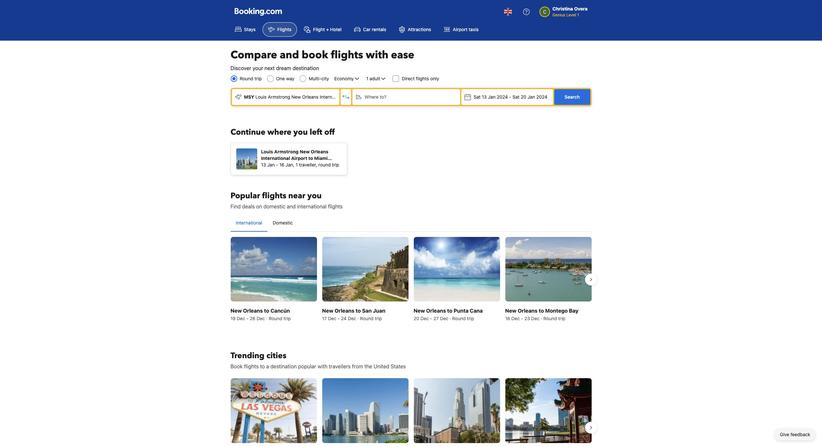 Task type: locate. For each thing, give the bounding box(es) containing it.
to left the cancún
[[264, 308, 269, 314]]

to inside new orleans to punta cana 20 dec - 27 dec · round trip
[[447, 308, 452, 314]]

flights up economy
[[331, 48, 363, 62]]

flights up domestic
[[262, 191, 286, 201]]

1 horizontal spatial sat
[[513, 94, 520, 100]]

traveller,
[[299, 162, 317, 168]]

domestic
[[273, 220, 293, 226]]

2 horizontal spatial 1
[[577, 12, 579, 17]]

car
[[363, 27, 371, 32]]

louis down where
[[261, 149, 273, 155]]

where to? button
[[353, 89, 460, 105]]

and
[[280, 48, 299, 62], [287, 204, 296, 210]]

destination
[[293, 65, 319, 71], [270, 364, 297, 370]]

dec right the 24
[[348, 316, 356, 322]]

cana
[[470, 308, 483, 314]]

0 vertical spatial 20
[[521, 94, 526, 100]]

search button
[[554, 89, 590, 105]]

you left left
[[293, 127, 308, 138]]

round
[[240, 76, 253, 81], [269, 316, 282, 322], [360, 316, 374, 322], [452, 316, 466, 322], [543, 316, 557, 322]]

armstrong down one
[[268, 94, 290, 100]]

one
[[276, 76, 285, 81]]

0 vertical spatial 16
[[279, 162, 284, 168]]

3 · from the left
[[450, 316, 451, 322]]

· right 26
[[266, 316, 268, 322]]

near
[[288, 191, 305, 201]]

0 vertical spatial and
[[280, 48, 299, 62]]

international down deals
[[236, 220, 262, 226]]

dec right 26
[[257, 316, 265, 322]]

search
[[565, 94, 580, 100]]

0 vertical spatial destination
[[293, 65, 319, 71]]

new
[[291, 94, 301, 100], [300, 149, 310, 155], [231, 308, 242, 314], [322, 308, 333, 314], [414, 308, 425, 314], [505, 308, 517, 314]]

0 horizontal spatial 1
[[296, 162, 298, 168]]

new inside louis armstrong new orleans international airport to miami international airport
[[300, 149, 310, 155]]

0 horizontal spatial 2024
[[497, 94, 508, 100]]

find
[[231, 204, 241, 210]]

1 vertical spatial destination
[[270, 364, 297, 370]]

20 inside new orleans to punta cana 20 dec - 27 dec · round trip
[[414, 316, 419, 322]]

round for new orleans to montego bay
[[543, 316, 557, 322]]

2 2024 from the left
[[536, 94, 547, 100]]

0 horizontal spatial 13
[[261, 162, 266, 168]]

region
[[225, 235, 597, 325], [225, 376, 597, 448]]

1 vertical spatial armstrong
[[274, 149, 299, 155]]

1 horizontal spatial 2024
[[536, 94, 547, 100]]

new inside new orleans to montego bay 16 dec - 23 dec · round trip
[[505, 308, 517, 314]]

round down the cancún
[[269, 316, 282, 322]]

0 horizontal spatial with
[[318, 364, 328, 370]]

with up adult
[[366, 48, 388, 62]]

13
[[482, 94, 487, 100], [261, 162, 266, 168]]

with right popular
[[318, 364, 328, 370]]

to for new orleans to montego bay
[[539, 308, 544, 314]]

0 vertical spatial you
[[293, 127, 308, 138]]

and inside popular flights near you find deals on domestic and international flights
[[287, 204, 296, 210]]

1 vertical spatial louis
[[261, 149, 273, 155]]

16
[[279, 162, 284, 168], [505, 316, 510, 322]]

1 · from the left
[[266, 316, 268, 322]]

louis right msy
[[255, 94, 267, 100]]

to left san
[[356, 308, 361, 314]]

travellers
[[329, 364, 351, 370]]

· for new orleans to san juan
[[357, 316, 359, 322]]

· right '23'
[[541, 316, 542, 322]]

dec left the 27
[[420, 316, 429, 322]]

2 horizontal spatial jan
[[528, 94, 535, 100]]

1 vertical spatial and
[[287, 204, 296, 210]]

- inside new orleans to punta cana 20 dec - 27 dec · round trip
[[430, 316, 432, 322]]

popular
[[298, 364, 316, 370]]

· right the 27
[[450, 316, 451, 322]]

1 horizontal spatial 1
[[366, 76, 368, 81]]

1 vertical spatial 16
[[505, 316, 510, 322]]

booking.com logo image
[[234, 8, 282, 16], [234, 8, 282, 16]]

new inside new orleans to san juan 17 dec - 24 dec · round trip
[[322, 308, 333, 314]]

to
[[308, 156, 313, 161], [264, 308, 269, 314], [356, 308, 361, 314], [447, 308, 452, 314], [539, 308, 544, 314], [260, 364, 265, 370]]

trip inside new orleans to cancún 19 dec - 26 dec · round trip
[[284, 316, 291, 322]]

1 inside christina overa genius level 1
[[577, 12, 579, 17]]

1 vertical spatial region
[[225, 376, 597, 448]]

trip inside new orleans to montego bay 16 dec - 23 dec · round trip
[[558, 316, 565, 322]]

new inside new orleans to cancún 19 dec - 26 dec · round trip
[[231, 308, 242, 314]]

louis inside louis armstrong new orleans international airport to miami international airport
[[261, 149, 273, 155]]

you up international
[[307, 191, 322, 201]]

20
[[521, 94, 526, 100], [414, 316, 419, 322]]

round down san
[[360, 316, 374, 322]]

car rentals link
[[348, 22, 392, 37]]

orleans inside new orleans to punta cana 20 dec - 27 dec · round trip
[[426, 308, 446, 314]]

to left the a
[[260, 364, 265, 370]]

to for new orleans to cancún
[[264, 308, 269, 314]]

and down near
[[287, 204, 296, 210]]

1 vertical spatial 13
[[261, 162, 266, 168]]

new orleans to san juan image
[[322, 237, 408, 302]]

new for new orleans to cancún
[[231, 308, 242, 314]]

27
[[433, 316, 439, 322]]

new orleans to punta cana image
[[414, 237, 500, 302]]

compare
[[231, 48, 277, 62]]

to up the traveller,
[[308, 156, 313, 161]]

to inside new orleans to san juan 17 dec - 24 dec · round trip
[[356, 308, 361, 314]]

msy louis armstrong new orleans international airport
[[244, 94, 362, 100]]

destination inside trending cities book flights to a destination popular with travellers from the united states
[[270, 364, 297, 370]]

4 dec from the left
[[348, 316, 356, 322]]

1 horizontal spatial 16
[[505, 316, 510, 322]]

0 vertical spatial louis
[[255, 94, 267, 100]]

trip down juan
[[375, 316, 382, 322]]

flights link
[[263, 22, 297, 37]]

destination down cities
[[270, 364, 297, 370]]

2 region from the top
[[225, 376, 597, 448]]

you
[[293, 127, 308, 138], [307, 191, 322, 201]]

christina overa genius level 1
[[553, 6, 588, 17]]

msy
[[244, 94, 254, 100]]

· right the 24
[[357, 316, 359, 322]]

1 left adult
[[366, 76, 368, 81]]

new orleans to montego bay image
[[505, 237, 592, 302]]

where
[[267, 127, 291, 138]]

to inside new orleans to cancún 19 dec - 26 dec · round trip
[[264, 308, 269, 314]]

16 left jan,
[[279, 162, 284, 168]]

flight + hotel link
[[298, 22, 347, 37]]

airport
[[453, 27, 467, 32], [347, 94, 362, 100], [291, 156, 307, 161], [291, 162, 307, 168]]

to for new orleans to san juan
[[356, 308, 361, 314]]

orleans for new orleans to montego bay
[[518, 308, 538, 314]]

orleans up 26
[[243, 308, 263, 314]]

to left montego
[[539, 308, 544, 314]]

trip down cana
[[467, 316, 474, 322]]

1 vertical spatial 20
[[414, 316, 419, 322]]

1 vertical spatial 1
[[366, 76, 368, 81]]

·
[[266, 316, 268, 322], [357, 316, 359, 322], [450, 316, 451, 322], [541, 316, 542, 322]]

new orleans to cancún 19 dec - 26 dec · round trip
[[231, 308, 291, 322]]

attractions link
[[393, 22, 437, 37]]

airport taxis
[[453, 27, 479, 32]]

· inside new orleans to punta cana 20 dec - 27 dec · round trip
[[450, 316, 451, 322]]

4 · from the left
[[541, 316, 542, 322]]

las vegas, united states image
[[231, 379, 317, 444]]

0 horizontal spatial sat
[[474, 94, 481, 100]]

1 vertical spatial with
[[318, 364, 328, 370]]

0 vertical spatial region
[[225, 235, 597, 325]]

with inside trending cities book flights to a destination popular with travellers from the united states
[[318, 364, 328, 370]]

1 horizontal spatial 13
[[482, 94, 487, 100]]

rentals
[[372, 27, 386, 32]]

1 horizontal spatial with
[[366, 48, 388, 62]]

destination up multi-
[[293, 65, 319, 71]]

to left the punta
[[447, 308, 452, 314]]

0 vertical spatial with
[[366, 48, 388, 62]]

2024
[[497, 94, 508, 100], [536, 94, 547, 100]]

miami, united states image
[[322, 379, 408, 444]]

round inside new orleans to montego bay 16 dec - 23 dec · round trip
[[543, 316, 557, 322]]

armstrong up jan,
[[274, 149, 299, 155]]

dec right '23'
[[531, 316, 540, 322]]

+
[[326, 27, 329, 32]]

round inside new orleans to san juan 17 dec - 24 dec · round trip
[[360, 316, 374, 322]]

orleans up '23'
[[518, 308, 538, 314]]

sat
[[474, 94, 481, 100], [513, 94, 520, 100]]

the
[[365, 364, 372, 370]]

dec
[[237, 316, 245, 322], [257, 316, 265, 322], [328, 316, 336, 322], [348, 316, 356, 322], [420, 316, 429, 322], [440, 316, 448, 322], [511, 316, 520, 322], [531, 316, 540, 322]]

new inside new orleans to punta cana 20 dec - 27 dec · round trip
[[414, 308, 425, 314]]

dec left '23'
[[511, 316, 520, 322]]

2 dec from the left
[[257, 316, 265, 322]]

orleans up the 27
[[426, 308, 446, 314]]

to inside new orleans to montego bay 16 dec - 23 dec · round trip
[[539, 308, 544, 314]]

dec right 19
[[237, 316, 245, 322]]

1 down overa
[[577, 12, 579, 17]]

orleans for new orleans to cancún
[[243, 308, 263, 314]]

jan
[[488, 94, 496, 100], [528, 94, 535, 100], [267, 162, 275, 168]]

economy
[[334, 76, 354, 81]]

orleans inside new orleans to montego bay 16 dec - 23 dec · round trip
[[518, 308, 538, 314]]

multi-
[[309, 76, 321, 81]]

give feedback button
[[775, 429, 816, 441]]

0 vertical spatial 13
[[482, 94, 487, 100]]

with
[[366, 48, 388, 62], [318, 364, 328, 370]]

1 horizontal spatial 20
[[521, 94, 526, 100]]

car rentals
[[363, 27, 386, 32]]

domestic button
[[267, 215, 298, 232]]

trip down montego
[[558, 316, 565, 322]]

0 vertical spatial 1
[[577, 12, 579, 17]]

trip inside new orleans to punta cana 20 dec - 27 dec · round trip
[[467, 316, 474, 322]]

orleans up miami
[[311, 149, 328, 155]]

international inside "button"
[[236, 220, 262, 226]]

and up "dream"
[[280, 48, 299, 62]]

miami
[[314, 156, 328, 161]]

- inside popup button
[[509, 94, 511, 100]]

give
[[780, 432, 789, 438]]

2 vertical spatial 1
[[296, 162, 298, 168]]

orleans inside new orleans to cancún 19 dec - 26 dec · round trip
[[243, 308, 263, 314]]

round down the punta
[[452, 316, 466, 322]]

louis
[[255, 94, 267, 100], [261, 149, 273, 155]]

· inside new orleans to san juan 17 dec - 24 dec · round trip
[[357, 316, 359, 322]]

orleans up the 24
[[335, 308, 354, 314]]

dec right the 27
[[440, 316, 448, 322]]

· inside new orleans to montego bay 16 dec - 23 dec · round trip
[[541, 316, 542, 322]]

0 horizontal spatial 20
[[414, 316, 419, 322]]

24
[[341, 316, 347, 322]]

sat 13 jan 2024 - sat 20 jan 2024
[[474, 94, 547, 100]]

1
[[577, 12, 579, 17], [366, 76, 368, 81], [296, 162, 298, 168]]

orleans inside new orleans to san juan 17 dec - 24 dec · round trip
[[335, 308, 354, 314]]

domestic
[[263, 204, 285, 210]]

hotel
[[330, 27, 341, 32]]

26
[[250, 316, 255, 322]]

flights down trending
[[244, 364, 259, 370]]

round inside new orleans to punta cana 20 dec - 27 dec · round trip
[[452, 316, 466, 322]]

los angeles, united states image
[[414, 379, 500, 444]]

8 dec from the left
[[531, 316, 540, 322]]

16 left '23'
[[505, 316, 510, 322]]

orleans down multi-
[[302, 94, 318, 100]]

new orleans to cancún image
[[231, 237, 317, 302]]

1 region from the top
[[225, 235, 597, 325]]

0 horizontal spatial jan
[[267, 162, 275, 168]]

tab list
[[231, 215, 592, 232]]

popular
[[231, 191, 260, 201]]

airport inside airport taxis link
[[453, 27, 467, 32]]

1 right jan,
[[296, 162, 298, 168]]

montego
[[545, 308, 568, 314]]

flights right international
[[328, 204, 343, 210]]

trip down the cancún
[[284, 316, 291, 322]]

orleans
[[302, 94, 318, 100], [311, 149, 328, 155], [243, 308, 263, 314], [335, 308, 354, 314], [426, 308, 446, 314], [518, 308, 538, 314]]

dec right 17
[[328, 316, 336, 322]]

2 · from the left
[[357, 316, 359, 322]]

deals
[[242, 204, 255, 210]]

round down montego
[[543, 316, 557, 322]]

1 vertical spatial you
[[307, 191, 322, 201]]

- inside new orleans to montego bay 16 dec - 23 dec · round trip
[[521, 316, 523, 322]]



Task type: describe. For each thing, give the bounding box(es) containing it.
attractions
[[408, 27, 431, 32]]

stays link
[[229, 22, 261, 37]]

level
[[566, 12, 576, 17]]

continue where you left off
[[231, 127, 335, 138]]

adult
[[370, 76, 380, 81]]

with inside compare and book flights with ease discover your next dream destination
[[366, 48, 388, 62]]

and inside compare and book flights with ease discover your next dream destination
[[280, 48, 299, 62]]

flights left only
[[416, 76, 429, 81]]

1 dec from the left
[[237, 316, 245, 322]]

6 dec from the left
[[440, 316, 448, 322]]

christina
[[553, 6, 573, 11]]

popular flights near you find deals on domestic and international flights
[[231, 191, 343, 210]]

flight
[[313, 27, 325, 32]]

one way
[[276, 76, 294, 81]]

feedback
[[791, 432, 810, 438]]

international button
[[231, 215, 267, 232]]

- inside new orleans to cancún 19 dec - 26 dec · round trip
[[246, 316, 248, 322]]

states
[[391, 364, 406, 370]]

stays
[[244, 27, 256, 32]]

new for new orleans to punta cana
[[414, 308, 425, 314]]

united
[[374, 364, 389, 370]]

round for new orleans to san juan
[[360, 316, 374, 322]]

19
[[231, 316, 236, 322]]

new orleans to punta cana 20 dec - 27 dec · round trip
[[414, 308, 483, 322]]

23
[[524, 316, 530, 322]]

taxis
[[469, 27, 479, 32]]

discover
[[231, 65, 251, 71]]

17
[[322, 316, 327, 322]]

jan,
[[286, 162, 294, 168]]

cancún
[[271, 308, 290, 314]]

round for new orleans to punta cana
[[452, 316, 466, 322]]

- inside new orleans to san juan 17 dec - 24 dec · round trip
[[338, 316, 340, 322]]

0 vertical spatial armstrong
[[268, 94, 290, 100]]

· for new orleans to punta cana
[[450, 316, 451, 322]]

orleans for new orleans to san juan
[[335, 308, 354, 314]]

next
[[265, 65, 275, 71]]

punta
[[454, 308, 469, 314]]

13 jan - 16 jan, 1 traveller, round trip
[[261, 162, 339, 168]]

continue
[[231, 127, 265, 138]]

city
[[321, 76, 329, 81]]

on
[[256, 204, 262, 210]]

genius
[[553, 12, 565, 17]]

where to?
[[365, 94, 386, 100]]

trip right round
[[332, 162, 339, 168]]

1 adult
[[366, 76, 380, 81]]

new for new orleans to montego bay
[[505, 308, 517, 314]]

orlando, united states image
[[505, 379, 592, 444]]

direct flights only
[[402, 76, 439, 81]]

region containing new orleans to cancún
[[225, 235, 597, 325]]

flights
[[277, 27, 291, 32]]

round trip
[[240, 76, 262, 81]]

trip inside new orleans to san juan 17 dec - 24 dec · round trip
[[375, 316, 382, 322]]

international down city
[[320, 94, 346, 100]]

new orleans to san juan 17 dec - 24 dec · round trip
[[322, 308, 385, 322]]

international left the traveller,
[[261, 162, 290, 168]]

dream
[[276, 65, 291, 71]]

1 sat from the left
[[474, 94, 481, 100]]

where
[[365, 94, 379, 100]]

16 inside new orleans to montego bay 16 dec - 23 dec · round trip
[[505, 316, 510, 322]]

off
[[324, 127, 335, 138]]

armstrong inside louis armstrong new orleans international airport to miami international airport
[[274, 149, 299, 155]]

international
[[297, 204, 327, 210]]

overa
[[574, 6, 588, 11]]

to?
[[380, 94, 386, 100]]

airport taxis link
[[438, 22, 484, 37]]

from
[[352, 364, 363, 370]]

cities
[[266, 351, 286, 362]]

trending cities book flights to a destination popular with travellers from the united states
[[231, 351, 406, 370]]

give feedback
[[780, 432, 810, 438]]

round
[[318, 162, 331, 168]]

compare and book flights with ease discover your next dream destination
[[231, 48, 414, 71]]

only
[[430, 76, 439, 81]]

0 horizontal spatial 16
[[279, 162, 284, 168]]

13 inside sat 13 jan 2024 - sat 20 jan 2024 popup button
[[482, 94, 487, 100]]

sat 13 jan 2024 - sat 20 jan 2024 button
[[461, 89, 553, 105]]

7 dec from the left
[[511, 316, 520, 322]]

bay
[[569, 308, 579, 314]]

ease
[[391, 48, 414, 62]]

destination inside compare and book flights with ease discover your next dream destination
[[293, 65, 319, 71]]

san
[[362, 308, 372, 314]]

orleans inside louis armstrong new orleans international airport to miami international airport
[[311, 149, 328, 155]]

to for new orleans to punta cana
[[447, 308, 452, 314]]

international up jan,
[[261, 156, 290, 161]]

to inside louis armstrong new orleans international airport to miami international airport
[[308, 156, 313, 161]]

book
[[302, 48, 328, 62]]

to inside trending cities book flights to a destination popular with travellers from the united states
[[260, 364, 265, 370]]

5 dec from the left
[[420, 316, 429, 322]]

book
[[231, 364, 243, 370]]

2 sat from the left
[[513, 94, 520, 100]]

louis armstrong new orleans international airport to miami international airport
[[261, 149, 328, 168]]

· inside new orleans to cancún 19 dec - 26 dec · round trip
[[266, 316, 268, 322]]

your
[[253, 65, 263, 71]]

you inside popular flights near you find deals on domestic and international flights
[[307, 191, 322, 201]]

orleans for new orleans to punta cana
[[426, 308, 446, 314]]

1 horizontal spatial jan
[[488, 94, 496, 100]]

new orleans to montego bay 16 dec - 23 dec · round trip
[[505, 308, 579, 322]]

trending
[[231, 351, 264, 362]]

1 adult button
[[366, 75, 387, 83]]

1 inside dropdown button
[[366, 76, 368, 81]]

way
[[286, 76, 294, 81]]

trip down your
[[255, 76, 262, 81]]

3 dec from the left
[[328, 316, 336, 322]]

flights inside trending cities book flights to a destination popular with travellers from the united states
[[244, 364, 259, 370]]

juan
[[373, 308, 385, 314]]

· for new orleans to montego bay
[[541, 316, 542, 322]]

round inside new orleans to cancún 19 dec - 26 dec · round trip
[[269, 316, 282, 322]]

new for new orleans to san juan
[[322, 308, 333, 314]]

multi-city
[[309, 76, 329, 81]]

1 2024 from the left
[[497, 94, 508, 100]]

flights inside compare and book flights with ease discover your next dream destination
[[331, 48, 363, 62]]

round down discover
[[240, 76, 253, 81]]

tab list containing international
[[231, 215, 592, 232]]

a
[[266, 364, 269, 370]]

20 inside popup button
[[521, 94, 526, 100]]



Task type: vqa. For each thing, say whether or not it's contained in the screenshot.
Los in the los angeles to guadalajara nov 21 - nov 28 · round trip
no



